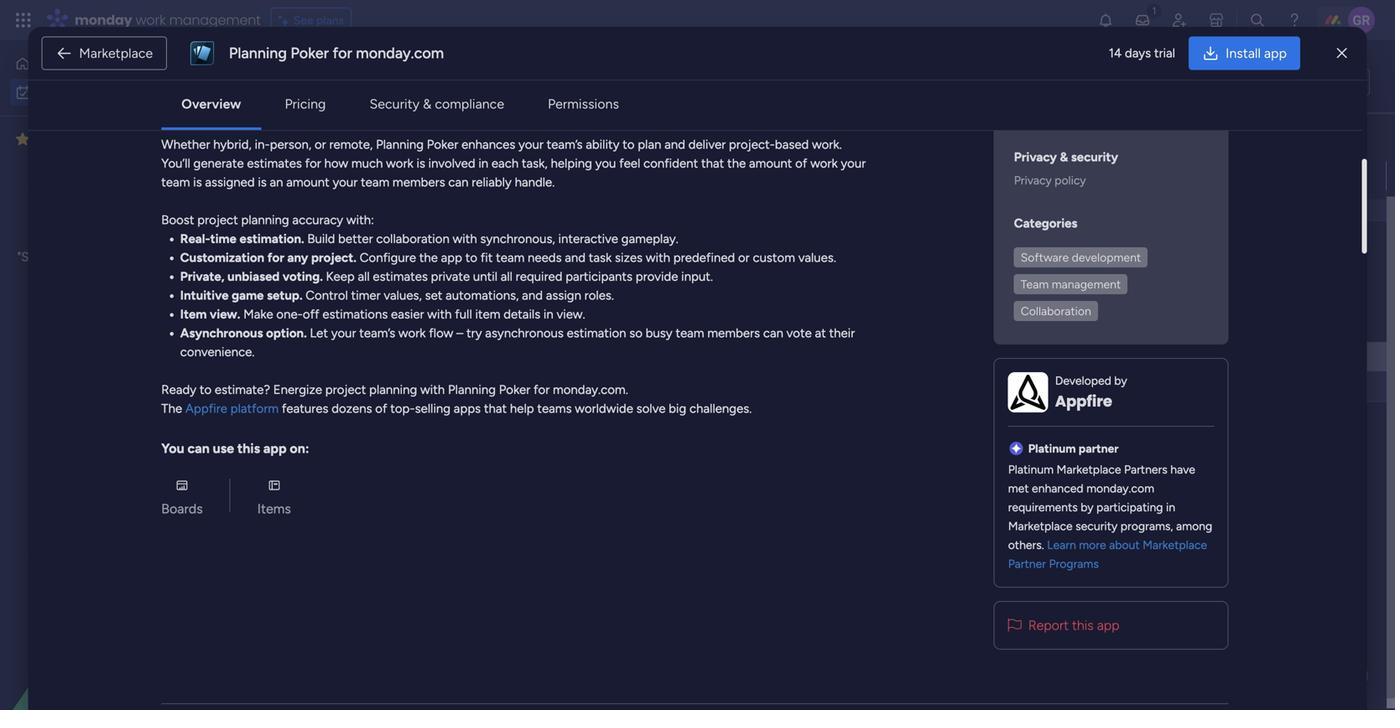 Task type: vqa. For each thing, say whether or not it's contained in the screenshot.


Task type: locate. For each thing, give the bounding box(es) containing it.
amount
[[749, 156, 793, 171], [286, 175, 330, 190]]

1 down timer
[[371, 320, 376, 334]]

automations,
[[446, 288, 519, 303]]

of down 'based'
[[796, 156, 808, 171]]

1 horizontal spatial interactive
[[559, 231, 618, 247]]

later /
[[282, 497, 335, 518]]

the inside whether hybrid, in-person, or remote, planning poker enhances your team's ability to plan and deliver project-based work. you'll generate estimates for how much work is involved in each task, helping you feel confident that the amount of work your team is assigned is an amount your team members can reliably handle.
[[728, 156, 746, 171]]

for inside "ready to estimate? energize project planning with planning poker for monday.com. the appfire platform features dozens of top-selling apps that help teams worldwide solve big challenges."
[[534, 382, 550, 398]]

by right "developed"
[[1115, 374, 1128, 388]]

1 horizontal spatial that
[[484, 401, 507, 416]]

busy
[[646, 326, 673, 341]]

1 horizontal spatial and
[[565, 250, 586, 265]]

week right on:
[[319, 436, 359, 458]]

0 horizontal spatial all
[[358, 269, 370, 284]]

so inside no favorite boards yet "star" any board so that you can easily access it later
[[110, 250, 124, 265]]

0 horizontal spatial management
[[169, 10, 261, 29]]

1 horizontal spatial items
[[565, 139, 594, 153]]

marketplace inside "button"
[[79, 45, 153, 61]]

partner
[[1079, 442, 1119, 456]]

1 horizontal spatial the
[[728, 156, 746, 171]]

1 horizontal spatial estimation
[[567, 326, 626, 341]]

interactive up security on the top left
[[377, 80, 440, 95]]

in down assign
[[544, 307, 554, 322]]

the inside "real-time estimation. build better collaboration with synchronous, interactive gameplay. customization for any project. configure the app to fit team needs and task sizes with predefined or custom values. private, unbiased voting. keep all estimates private until all required participants provide input. intuitive game setup. control timer values, set automations, and assign roles. item view. make one-off estimations easier with full item details in view."
[[419, 250, 438, 265]]

1 vertical spatial 1
[[298, 169, 303, 183]]

1 horizontal spatial how
[[772, 80, 797, 95]]

remote,
[[329, 137, 373, 152]]

the down collaboration on the left top
[[419, 250, 438, 265]]

0 vertical spatial an
[[360, 80, 374, 95]]

boards
[[110, 231, 150, 246]]

None search field
[[318, 133, 471, 159]]

project-
[[729, 137, 775, 152]]

0 horizontal spatial in
[[479, 156, 489, 171]]

of inside "ready to estimate? energize project planning with planning poker for monday.com. the appfire platform features dozens of top-selling apps that help teams worldwide solve big challenges."
[[375, 401, 387, 416]]

0 vertical spatial of
[[796, 156, 808, 171]]

predefined
[[674, 250, 735, 265]]

helping up 'permissions'
[[552, 80, 595, 95]]

solve
[[637, 401, 666, 416]]

make
[[243, 307, 273, 322]]

interactive up task
[[559, 231, 618, 247]]

that inside "ready to estimate? energize project planning with planning poker for monday.com. the appfire platform features dozens of top-selling apps that help teams worldwide solve big challenges."
[[484, 401, 507, 416]]

software development
[[1021, 250, 1142, 265]]

for up 'permissions'
[[532, 80, 549, 95]]

& for privacy
[[1060, 150, 1069, 165]]

appfire inside developed by appfire
[[1055, 391, 1113, 412]]

notifications image
[[1098, 12, 1115, 29]]

is up the "projects." at top left
[[348, 80, 357, 95]]

categories
[[1014, 216, 1078, 231]]

team inside "let your team's work flow – try asynchronous estimation so busy team members can vote at their convenience."
[[676, 326, 705, 341]]

in up programs, at the bottom right of page
[[1167, 500, 1176, 515]]

of left top-
[[375, 401, 387, 416]]

people for /
[[1048, 316, 1084, 330]]

0 horizontal spatial how
[[324, 156, 348, 171]]

0 horizontal spatial estimation
[[443, 80, 505, 95]]

appfire down ready
[[185, 401, 227, 416]]

planning up apps
[[448, 382, 496, 398]]

0 horizontal spatial &
[[423, 96, 432, 112]]

how inside whether hybrid, in-person, or remote, planning poker enhances your team's ability to plan and deliver project-based work. you'll generate estimates for how much work is involved in each task, helping you feel confident that the amount of work your team is assigned is an amount your team members can reliably handle.
[[324, 156, 348, 171]]

1 vertical spatial group
[[747, 316, 780, 330]]

pricing
[[285, 96, 326, 112]]

team's down estimations
[[359, 326, 395, 341]]

2 horizontal spatial monday.com
[[1087, 482, 1155, 496]]

assigned
[[205, 175, 255, 190]]

0 vertical spatial by
[[1115, 374, 1128, 388]]

your inside "let your team's work flow – try asynchronous estimation so busy team members can vote at their convenience."
[[331, 326, 356, 341]]

monday.com inside planning poker for monday.com is an interactive estimation app for helping teams reach consensus about how much effort is required to complete projects.
[[270, 80, 345, 95]]

0 vertical spatial teams
[[598, 80, 634, 95]]

by inside platinum marketplace partners have met enhanced monday.com requirements by participating in marketplace security programs, among others.
[[1081, 500, 1094, 515]]

privacy left policy
[[1014, 173, 1052, 187]]

work right monday
[[136, 10, 166, 29]]

estimation down roles.
[[567, 326, 626, 341]]

week down control
[[316, 316, 356, 337]]

0 vertical spatial team's
[[547, 137, 583, 152]]

2 people from the top
[[1048, 316, 1084, 330]]

required up hybrid,
[[210, 99, 259, 114]]

1 group from the top
[[747, 134, 780, 149]]

1 vertical spatial so
[[630, 326, 643, 341]]

all
[[358, 269, 370, 284], [501, 269, 513, 284]]

any up voting.
[[287, 250, 308, 265]]

for up help
[[534, 382, 550, 398]]

of inside whether hybrid, in-person, or remote, planning poker enhances your team's ability to plan and deliver project-based work. you'll generate estimates for how much work is involved in each task, helping you feel confident that the amount of work your team is assigned is an amount your team members can reliably handle.
[[796, 156, 808, 171]]

that down deliver
[[701, 156, 724, 171]]

participating
[[1097, 500, 1164, 515]]

1 horizontal spatial project
[[325, 382, 366, 398]]

view. down assign
[[557, 307, 585, 322]]

1 horizontal spatial teams
[[598, 80, 634, 95]]

1 horizontal spatial of
[[796, 156, 808, 171]]

marketplace report app image
[[1009, 619, 1022, 633]]

1 horizontal spatial estimates
[[373, 269, 428, 284]]

about down programs, at the bottom right of page
[[1110, 538, 1140, 552]]

1 view. from the left
[[210, 307, 240, 322]]

0 vertical spatial helping
[[552, 80, 595, 95]]

item down security on the top left
[[370, 139, 394, 153]]

1 vertical spatial required
[[516, 269, 563, 284]]

0 horizontal spatial an
[[270, 175, 283, 190]]

1 vertical spatial interactive
[[559, 231, 618, 247]]

0 horizontal spatial planning
[[241, 213, 289, 228]]

with up selling
[[420, 382, 445, 398]]

items inside today / 0 items
[[355, 260, 384, 274]]

in inside platinum marketplace partners have met enhanced monday.com requirements by participating in marketplace security programs, among others.
[[1167, 500, 1176, 515]]

0 vertical spatial and
[[665, 137, 686, 152]]

about right 'consensus' on the top of the page
[[735, 80, 769, 95]]

asynchronous
[[485, 326, 564, 341]]

project management link
[[849, 162, 1005, 190]]

0 vertical spatial in
[[479, 156, 489, 171]]

1 horizontal spatial this
[[1073, 618, 1094, 634]]

&
[[423, 96, 432, 112], [1060, 150, 1069, 165]]

estimates inside whether hybrid, in-person, or remote, planning poker enhances your team's ability to plan and deliver project-based work. you'll generate estimates for how much work is involved in each task, helping you feel confident that the amount of work your team is assigned is an amount your team members can reliably handle.
[[247, 156, 302, 171]]

monday.com up participating
[[1087, 482, 1155, 496]]

0 horizontal spatial estimates
[[247, 156, 302, 171]]

invite members image
[[1172, 12, 1188, 29]]

week for this
[[316, 316, 356, 337]]

so up access
[[110, 250, 124, 265]]

how down overdue / 1 item
[[324, 156, 348, 171]]

you inside whether hybrid, in-person, or remote, planning poker enhances your team's ability to plan and deliver project-based work. you'll generate estimates for how much work is involved in each task, helping you feel confident that the amount of work your team is assigned is an amount your team members can reliably handle.
[[596, 156, 616, 171]]

off
[[303, 307, 319, 322]]

2 privacy from the top
[[1014, 173, 1052, 187]]

ready
[[161, 382, 197, 398]]

plans
[[316, 13, 344, 27]]

estimation inside "let your team's work flow – try asynchronous estimation so busy team members can vote at their convenience."
[[567, 326, 626, 341]]

/ down the "projects." at top left
[[351, 134, 359, 156]]

helping
[[552, 80, 595, 95], [551, 156, 592, 171]]

0 horizontal spatial team's
[[359, 326, 395, 341]]

marketplace down requirements at the bottom right of the page
[[1009, 519, 1073, 534]]

work
[[136, 10, 166, 29], [386, 156, 414, 171], [811, 156, 838, 171], [399, 326, 426, 341]]

security up more
[[1076, 519, 1118, 534]]

that inside whether hybrid, in-person, or remote, planning poker enhances your team's ability to plan and deliver project-based work. you'll generate estimates for how much work is involved in each task, helping you feel confident that the amount of work your team is assigned is an amount your team members can reliably handle.
[[701, 156, 724, 171]]

/ down timer
[[360, 316, 367, 337]]

and up confident
[[665, 137, 686, 152]]

monday.com for planning poker for monday.com is an interactive estimation app for helping teams reach consensus about how much effort is required to complete projects.
[[270, 80, 345, 95]]

much up work.
[[800, 80, 832, 95]]

security
[[370, 96, 420, 112]]

people down the "team management"
[[1048, 316, 1084, 330]]

2 vertical spatial in
[[1167, 500, 1176, 515]]

item down automations,
[[475, 307, 501, 322]]

see
[[293, 13, 314, 27]]

1 horizontal spatial members
[[708, 326, 760, 341]]

privacy up policy
[[1014, 150, 1057, 165]]

1
[[363, 139, 368, 153], [298, 169, 303, 183], [371, 320, 376, 334]]

customize button
[[601, 133, 691, 159]]

dapulse x slim image
[[1337, 43, 1348, 63]]

1 vertical spatial in
[[544, 307, 554, 322]]

that up it
[[127, 250, 150, 265]]

security inside platinum marketplace partners have met enhanced monday.com requirements by participating in marketplace security programs, among others.
[[1076, 519, 1118, 534]]

project inside "ready to estimate? energize project planning with planning poker for monday.com. the appfire platform features dozens of top-selling apps that help teams worldwide solve big challenges."
[[325, 382, 366, 398]]

platinum inside platinum marketplace partners have met enhanced monday.com requirements by participating in marketplace security programs, among others.
[[1009, 463, 1054, 477]]

items right 0
[[355, 260, 384, 274]]

1 vertical spatial platinum
[[1009, 463, 1054, 477]]

hybrid,
[[213, 137, 252, 152]]

synchronous,
[[480, 231, 555, 247]]

0 horizontal spatial required
[[210, 99, 259, 114]]

work inside "let your team's work flow – try asynchronous estimation so busy team members can vote at their convenience."
[[399, 326, 426, 341]]

planning up top-
[[369, 382, 417, 398]]

search everything image
[[1250, 12, 1266, 29]]

1 horizontal spatial any
[[287, 250, 308, 265]]

mar
[[1161, 350, 1179, 364]]

management up application logo
[[169, 10, 261, 29]]

0 vertical spatial the
[[728, 156, 746, 171]]

& for security
[[423, 96, 432, 112]]

0 vertical spatial estimation
[[443, 80, 505, 95]]

estimates inside "real-time estimation. build better collaboration with synchronous, interactive gameplay. customization for any project. configure the app to fit team needs and task sizes with predefined or custom values. private, unbiased voting. keep all estimates private until all required participants provide input. intuitive game setup. control timer values, set automations, and assign roles. item view. make one-off estimations easier with full item details in view."
[[373, 269, 428, 284]]

time
[[210, 231, 237, 247]]

0 vertical spatial &
[[423, 96, 432, 112]]

1 horizontal spatial &
[[1060, 150, 1069, 165]]

energize
[[273, 382, 322, 398]]

& inside 'privacy & security privacy policy'
[[1060, 150, 1069, 165]]

marketplace down among
[[1143, 538, 1208, 552]]

planning up effort
[[161, 80, 211, 95]]

with up provide
[[646, 250, 671, 265]]

0 vertical spatial interactive
[[377, 80, 440, 95]]

full
[[455, 307, 472, 322]]

about
[[735, 80, 769, 95], [1110, 538, 1140, 552]]

/
[[351, 134, 359, 156], [333, 255, 341, 277], [360, 316, 367, 337], [363, 436, 370, 458], [324, 497, 331, 518]]

keep
[[326, 269, 355, 284]]

0 vertical spatial or
[[315, 137, 326, 152]]

poker up help
[[499, 382, 531, 398]]

to inside "real-time estimation. build better collaboration with synchronous, interactive gameplay. customization for any project. configure the app to fit team needs and task sizes with predefined or custom values. private, unbiased voting. keep all estimates private until all required participants provide input. intuitive game setup. control timer values, set automations, and assign roles. item view. make one-off estimations easier with full item details in view."
[[466, 250, 478, 265]]

to left complete at top left
[[262, 99, 275, 114]]

security up policy
[[1072, 150, 1119, 165]]

1 horizontal spatial appfire
[[1055, 391, 1113, 412]]

to up feel
[[623, 137, 635, 152]]

estimation up compliance
[[443, 80, 505, 95]]

planning inside planning poker for monday.com is an interactive estimation app for helping teams reach consensus about how much effort is required to complete projects.
[[161, 80, 211, 95]]

1 vertical spatial privacy
[[1014, 173, 1052, 187]]

1 vertical spatial by
[[1081, 500, 1094, 515]]

ability
[[586, 137, 620, 152]]

0 horizontal spatial appfire
[[185, 401, 227, 416]]

poker inside whether hybrid, in-person, or remote, planning poker enhances your team's ability to plan and deliver project-based work. you'll generate estimates for how much work is involved in each task, helping you feel confident that the amount of work your team is assigned is an amount your team members can reliably handle.
[[427, 137, 459, 152]]

later
[[138, 269, 163, 284]]

new item button
[[247, 133, 311, 159]]

0 horizontal spatial interactive
[[377, 80, 440, 95]]

values.
[[799, 250, 837, 265]]

work down easier
[[399, 326, 426, 341]]

security
[[1072, 150, 1119, 165], [1076, 519, 1118, 534]]

helping inside whether hybrid, in-person, or remote, planning poker enhances your team's ability to plan and deliver project-based work. you'll generate estimates for how much work is involved in each task, helping you feel confident that the amount of work your team is assigned is an amount your team members can reliably handle.
[[551, 156, 592, 171]]

see plans
[[293, 13, 344, 27]]

0 horizontal spatial the
[[419, 250, 438, 265]]

amount down project- on the right top of page
[[749, 156, 793, 171]]

1 vertical spatial team's
[[359, 326, 395, 341]]

0 vertical spatial people
[[1048, 134, 1084, 149]]

handle.
[[515, 175, 555, 190]]

help image
[[1287, 12, 1303, 29]]

1 horizontal spatial all
[[501, 269, 513, 284]]

accuracy
[[292, 213, 343, 228]]

/ for today
[[333, 255, 341, 277]]

about inside learn more about marketplace partner programs
[[1110, 538, 1140, 552]]

work.
[[812, 137, 842, 152]]

favorites
[[36, 131, 92, 147]]

1 vertical spatial how
[[324, 156, 348, 171]]

application logo image
[[189, 40, 216, 67]]

collaboration button
[[1014, 301, 1098, 321]]

1 inside overdue / 1 item
[[363, 139, 368, 153]]

item down values,
[[379, 320, 403, 334]]

0 horizontal spatial so
[[110, 250, 124, 265]]

to left the fit
[[466, 250, 478, 265]]

1 vertical spatial or
[[738, 250, 750, 265]]

next
[[282, 436, 315, 458]]

team down you'll
[[161, 175, 190, 190]]

1 vertical spatial the
[[419, 250, 438, 265]]

project
[[852, 170, 890, 185]]

or left the custom
[[738, 250, 750, 265]]

& inside button
[[423, 96, 432, 112]]

you
[[161, 441, 184, 457]]

0 vertical spatial that
[[701, 156, 724, 171]]

items right done
[[565, 139, 594, 153]]

team management
[[1021, 277, 1121, 291]]

item inside overdue / 1 item
[[370, 139, 394, 153]]

today / 0 items
[[282, 255, 384, 277]]

timer
[[351, 288, 381, 303]]

0 horizontal spatial that
[[127, 250, 150, 265]]

for inside "real-time estimation. build better collaboration with synchronous, interactive gameplay. customization for any project. configure the app to fit team needs and task sizes with predefined or custom values. private, unbiased voting. keep all estimates private until all required participants provide input. intuitive game setup. control timer values, set automations, and assign roles. item view. make one-off estimations easier with full item details in view."
[[268, 250, 284, 265]]

required down the needs
[[516, 269, 563, 284]]

1 vertical spatial project
[[325, 382, 366, 398]]

item inside button
[[281, 139, 304, 153]]

1 vertical spatial estimation
[[567, 326, 626, 341]]

0 vertical spatial this
[[237, 441, 260, 457]]

app up hide
[[508, 80, 529, 95]]

1 horizontal spatial an
[[360, 80, 374, 95]]

1 horizontal spatial about
[[1110, 538, 1140, 552]]

marketplace inside learn more about marketplace partner programs
[[1143, 538, 1208, 552]]

0 vertical spatial management
[[169, 10, 261, 29]]

1 vertical spatial teams
[[537, 401, 572, 416]]

week for next
[[319, 436, 359, 458]]

item inside the this week / 1 item
[[379, 320, 403, 334]]

planning inside whether hybrid, in-person, or remote, planning poker enhances your team's ability to plan and deliver project-based work. you'll generate estimates for how much work is involved in each task, helping you feel confident that the amount of work your team is assigned is an amount your team members can reliably handle.
[[376, 137, 424, 152]]

0 horizontal spatial view.
[[210, 307, 240, 322]]

software
[[1021, 250, 1069, 265]]

access
[[86, 269, 124, 284]]

1 horizontal spatial or
[[738, 250, 750, 265]]

select product image
[[15, 12, 32, 29]]

marketplace button
[[41, 37, 167, 70]]

and inside whether hybrid, in-person, or remote, planning poker enhances your team's ability to plan and deliver project-based work. you'll generate estimates for how much work is involved in each task, helping you feel confident that the amount of work your team is assigned is an amount your team members can reliably handle.
[[665, 137, 686, 152]]

update feed image
[[1135, 12, 1151, 29]]

0 horizontal spatial or
[[315, 137, 326, 152]]

involved
[[429, 156, 476, 171]]

for down 'overdue'
[[305, 156, 321, 171]]

vote
[[787, 326, 812, 341]]

and
[[665, 137, 686, 152], [565, 250, 586, 265], [522, 288, 543, 303]]

and left task
[[565, 250, 586, 265]]

1 vertical spatial members
[[708, 326, 760, 341]]

monday marketplace image
[[1208, 12, 1225, 29]]

1 horizontal spatial view.
[[557, 307, 585, 322]]

teams right help
[[537, 401, 572, 416]]

all right 0
[[358, 269, 370, 284]]

an inside whether hybrid, in-person, or remote, planning poker enhances your team's ability to plan and deliver project-based work. you'll generate estimates for how much work is involved in each task, helping you feel confident that the amount of work your team is assigned is an amount your team members can reliably handle.
[[270, 175, 283, 190]]

1 right task
[[298, 169, 303, 183]]

/ left 0
[[333, 255, 341, 277]]

that
[[701, 156, 724, 171], [127, 250, 150, 265], [484, 401, 507, 416]]

1 vertical spatial planning
[[369, 382, 417, 398]]

this right the use
[[237, 441, 260, 457]]

to right ready
[[200, 382, 212, 398]]

your
[[519, 137, 544, 152], [841, 156, 866, 171], [333, 175, 358, 190], [331, 326, 356, 341]]

gameplay.
[[622, 231, 679, 247]]

team's inside "let your team's work flow – try asynchronous estimation so busy team members can vote at their convenience."
[[359, 326, 395, 341]]

your down estimations
[[331, 326, 356, 341]]

this right the "report"
[[1073, 618, 1094, 634]]

0 vertical spatial you
[[596, 156, 616, 171]]

estimation.
[[240, 231, 304, 247]]

1 horizontal spatial management
[[1052, 277, 1121, 291]]

/ for overdue
[[351, 134, 359, 156]]

appfire down "developed"
[[1055, 391, 1113, 412]]

details
[[504, 307, 541, 322]]

2 horizontal spatial in
[[1167, 500, 1176, 515]]

hide done items
[[508, 139, 594, 153]]

2 all from the left
[[501, 269, 513, 284]]

1 vertical spatial estimates
[[373, 269, 428, 284]]

marketplace down monday
[[79, 45, 153, 61]]

helping down hide done items
[[551, 156, 592, 171]]

team inside "real-time estimation. build better collaboration with synchronous, interactive gameplay. customization for any project. configure the app to fit team needs and task sizes with predefined or custom values. private, unbiased voting. keep all estimates private until all required participants provide input. intuitive game setup. control timer values, set automations, and assign roles. item view. make one-off estimations easier with full item details in view."
[[496, 250, 525, 265]]

any up easily
[[51, 250, 71, 265]]

0 vertical spatial members
[[393, 175, 445, 190]]

amount down 'overdue'
[[286, 175, 330, 190]]

team down synchronous,
[[496, 250, 525, 265]]

2 vertical spatial and
[[522, 288, 543, 303]]

new item
[[253, 139, 304, 153]]

real-
[[180, 231, 210, 247]]

2 group from the top
[[747, 316, 780, 330]]

an up the "projects." at top left
[[360, 80, 374, 95]]

appfire platform link
[[185, 401, 279, 416]]

2 horizontal spatial 1
[[371, 320, 376, 334]]

can left vote
[[763, 326, 784, 341]]

monday work management
[[75, 10, 261, 29]]

0 horizontal spatial you
[[153, 250, 173, 265]]

poker up overview
[[214, 80, 247, 95]]

1 vertical spatial an
[[270, 175, 283, 190]]

boards
[[161, 501, 203, 517]]

see plans button
[[271, 8, 352, 33]]

in-
[[255, 137, 270, 152]]

members inside "let your team's work flow – try asynchronous estimation so busy team members can vote at their convenience."
[[708, 326, 760, 341]]

add
[[284, 380, 305, 394]]

your down work.
[[841, 156, 866, 171]]

needs
[[528, 250, 562, 265]]

app left on:
[[263, 441, 287, 457]]

0 vertical spatial privacy
[[1014, 150, 1057, 165]]

security inside 'privacy & security privacy policy'
[[1072, 150, 1119, 165]]

monday.com inside platinum marketplace partners have met enhanced monday.com requirements by participating in marketplace security programs, among others.
[[1087, 482, 1155, 496]]

platinum up enhanced
[[1029, 442, 1076, 456]]

+
[[274, 380, 281, 394]]

that left help
[[484, 401, 507, 416]]

or right person,
[[315, 137, 326, 152]]

team right busy
[[676, 326, 705, 341]]

1 horizontal spatial by
[[1115, 374, 1128, 388]]

marketplace
[[79, 45, 153, 61], [1057, 463, 1122, 477], [1009, 519, 1073, 534], [1143, 538, 1208, 552]]

1 inside the this week / 1 item
[[371, 320, 376, 334]]

1 vertical spatial about
[[1110, 538, 1140, 552]]

view. up asynchronous
[[210, 307, 240, 322]]

0 horizontal spatial and
[[522, 288, 543, 303]]

can inside "let your team's work flow – try asynchronous estimation so busy team members can vote at their convenience."
[[763, 326, 784, 341]]

is right effort
[[198, 99, 207, 114]]

1 image
[[1147, 1, 1162, 20]]

app
[[1265, 45, 1287, 61], [508, 80, 529, 95], [441, 250, 462, 265], [263, 441, 287, 457], [1097, 618, 1120, 634]]

for inside whether hybrid, in-person, or remote, planning poker enhances your team's ability to plan and deliver project-based work. you'll generate estimates for how much work is involved in each task, helping you feel confident that the amount of work your team is assigned is an amount your team members can reliably handle.
[[305, 156, 321, 171]]

appfire inside "ready to estimate? energize project planning with planning poker for monday.com. the appfire platform features dozens of top-selling apps that help teams worldwide solve big challenges."
[[185, 401, 227, 416]]

0 vertical spatial much
[[800, 80, 832, 95]]

1 vertical spatial people
[[1048, 316, 1084, 330]]

1 people from the top
[[1048, 134, 1084, 149]]

0 vertical spatial so
[[110, 250, 124, 265]]

teams
[[598, 80, 634, 95], [537, 401, 572, 416]]

try
[[467, 326, 482, 341]]

1 vertical spatial that
[[127, 250, 150, 265]]

or
[[315, 137, 326, 152], [738, 250, 750, 265]]

2 horizontal spatial and
[[665, 137, 686, 152]]

0 horizontal spatial this
[[237, 441, 260, 457]]

can down the real-
[[177, 250, 197, 265]]

0 vertical spatial platinum
[[1029, 442, 1076, 456]]

+ add item
[[274, 380, 332, 394]]

can inside no favorite boards yet "star" any board so that you can easily access it later
[[177, 250, 197, 265]]



Task type: describe. For each thing, give the bounding box(es) containing it.
by inside developed by appfire
[[1115, 374, 1128, 388]]

consensus
[[672, 80, 732, 95]]

8
[[1182, 350, 1188, 364]]

any inside no favorite boards yet "star" any board so that you can easily access it later
[[51, 250, 71, 265]]

you'll
[[161, 156, 190, 171]]

app inside button
[[1265, 45, 1287, 61]]

Filter dashboard by text search field
[[318, 133, 471, 159]]

values,
[[384, 288, 422, 303]]

item
[[180, 307, 207, 322]]

platinum for platinum marketplace partners have met enhanced monday.com requirements by participating in marketplace security programs, among others.
[[1009, 463, 1054, 477]]

that inside no favorite boards yet "star" any board so that you can easily access it later
[[127, 250, 150, 265]]

task,
[[522, 156, 548, 171]]

2 view. from the left
[[557, 307, 585, 322]]

to inside planning poker for monday.com is an interactive estimation app for helping teams reach consensus about how much effort is required to complete projects.
[[262, 99, 275, 114]]

poker inside planning poker for monday.com is an interactive estimation app for helping teams reach consensus about how much effort is required to complete projects.
[[214, 80, 247, 95]]

/ down "dozens"
[[363, 436, 370, 458]]

much inside whether hybrid, in-person, or remote, planning poker enhances your team's ability to plan and deliver project-based work. you'll generate estimates for how much work is involved in each task, helping you feel confident that the amount of work your team is assigned is an amount your team members can reliably handle.
[[352, 156, 383, 171]]

report this app link
[[994, 602, 1229, 650]]

estimations
[[323, 307, 388, 322]]

monday.com for planning poker for monday.com
[[356, 44, 444, 62]]

this week / 1 item
[[282, 316, 403, 337]]

setup.
[[267, 288, 303, 303]]

with up flow
[[427, 307, 452, 322]]

planning inside "ready to estimate? energize project planning with planning poker for monday.com. the appfire platform features dozens of top-selling apps that help teams worldwide solve big challenges."
[[448, 382, 496, 398]]

0 vertical spatial items
[[565, 139, 594, 153]]

based
[[775, 137, 809, 152]]

your down overdue / 1 item
[[333, 175, 358, 190]]

project management
[[852, 170, 962, 185]]

estimate?
[[215, 382, 270, 398]]

search image
[[450, 139, 464, 153]]

poker up my work
[[291, 44, 329, 62]]

today
[[282, 255, 329, 277]]

assign
[[546, 288, 582, 303]]

person,
[[270, 137, 312, 152]]

estimation inside planning poker for monday.com is an interactive estimation app for helping teams reach consensus about how much effort is required to complete projects.
[[443, 80, 505, 95]]

app inside "real-time estimation. build better collaboration with synchronous, interactive gameplay. customization for any project. configure the app to fit team needs and task sizes with predefined or custom values. private, unbiased voting. keep all estimates private until all required participants provide input. intuitive game setup. control timer values, set automations, and assign roles. item view. make one-off estimations easier with full item details in view."
[[441, 250, 462, 265]]

met
[[1009, 482, 1029, 496]]

dozens
[[332, 401, 372, 416]]

learn more about marketplace partner programs
[[1009, 538, 1208, 571]]

work down work.
[[811, 156, 838, 171]]

yet
[[153, 231, 172, 246]]

roles.
[[585, 288, 614, 303]]

1 privacy from the top
[[1014, 150, 1057, 165]]

14 days trial
[[1109, 46, 1176, 61]]

planning up my
[[229, 44, 287, 62]]

on:
[[290, 441, 309, 457]]

v2 star 2 image
[[16, 129, 29, 149]]

each
[[492, 156, 519, 171]]

help
[[510, 401, 534, 416]]

1 horizontal spatial amount
[[749, 156, 793, 171]]

do
[[1331, 75, 1345, 89]]

item inside "real-time estimation. build better collaboration with synchronous, interactive gameplay. customization for any project. configure the app to fit team needs and task sizes with predefined or custom values. private, unbiased voting. keep all estimates private until all required participants provide input. intuitive game setup. control timer values, set automations, and assign roles. item view. make one-off estimations easier with full item details in view."
[[475, 307, 501, 322]]

poker inside "ready to estimate? energize project planning with planning poker for monday.com. the appfire platform features dozens of top-selling apps that help teams worldwide solve big challenges."
[[499, 382, 531, 398]]

much inside planning poker for monday.com is an interactive estimation app for helping teams reach consensus about how much effort is required to complete projects.
[[800, 80, 832, 95]]

home option
[[10, 50, 204, 77]]

14
[[1109, 46, 1122, 61]]

one-
[[276, 307, 303, 322]]

is down generate in the left of the page
[[193, 175, 202, 190]]

required inside planning poker for monday.com is an interactive estimation app for helping teams reach consensus about how much effort is required to complete projects.
[[210, 99, 259, 114]]

boost
[[161, 213, 194, 228]]

for left pricing button
[[250, 80, 267, 95]]

0 horizontal spatial 1
[[298, 169, 303, 183]]

in inside "real-time estimation. build better collaboration with synchronous, interactive gameplay. customization for any project. configure the app to fit team needs and task sizes with predefined or custom values. private, unbiased voting. keep all estimates private until all required participants provide input. intuitive game setup. control timer values, set automations, and assign roles. item view. make one-off estimations easier with full item details in view."
[[544, 307, 554, 322]]

0 vertical spatial planning
[[241, 213, 289, 228]]

to do list
[[1316, 75, 1363, 89]]

set
[[425, 288, 443, 303]]

any inside "real-time estimation. build better collaboration with synchronous, interactive gameplay. customization for any project. configure the app to fit team needs and task sizes with predefined or custom values. private, unbiased voting. keep all estimates private until all required participants provide input. intuitive game setup. control timer values, set automations, and assign roles. item view. make one-off estimations easier with full item details in view."
[[287, 250, 308, 265]]

management inside dropdown button
[[1052, 277, 1121, 291]]

0 horizontal spatial project
[[197, 213, 238, 228]]

lottie animation element
[[0, 541, 214, 711]]

input.
[[682, 269, 713, 284]]

/ for later
[[324, 497, 331, 518]]

is left task
[[258, 175, 267, 190]]

required inside "real-time estimation. build better collaboration with synchronous, interactive gameplay. customization for any project. configure the app to fit team needs and task sizes with predefined or custom values. private, unbiased voting. keep all estimates private until all required participants provide input. intuitive game setup. control timer values, set automations, and assign roles. item view. make one-off estimations easier with full item details in view."
[[516, 269, 563, 284]]

1 all from the left
[[358, 269, 370, 284]]

fit
[[481, 250, 493, 265]]

marketplace down partner at right bottom
[[1057, 463, 1122, 477]]

install app
[[1226, 45, 1287, 61]]

favorites button
[[12, 125, 164, 154]]

app right the "report"
[[1097, 618, 1120, 634]]

0
[[345, 260, 353, 274]]

board
[[75, 250, 107, 265]]

let your team's work flow – try asynchronous estimation so busy team members can vote at their convenience.
[[180, 326, 855, 360]]

planning poker for monday.com
[[229, 44, 444, 62]]

sizes
[[615, 250, 643, 265]]

privacy & security privacy policy
[[1014, 150, 1119, 187]]

team up 'with:'
[[361, 175, 390, 190]]

to inside whether hybrid, in-person, or remote, planning poker enhances your team's ability to plan and deliver project-based work. you'll generate estimates for how much work is involved in each task, helping you feel confident that the amount of work your team is assigned is an amount your team members can reliably handle.
[[623, 137, 635, 152]]

interactive inside "real-time estimation. build better collaboration with synchronous, interactive gameplay. customization for any project. configure the app to fit team needs and task sizes with predefined or custom values. private, unbiased voting. keep all estimates private until all required participants provide input. intuitive game setup. control timer values, set automations, and assign roles. item view. make one-off estimations easier with full item details in view."
[[559, 231, 618, 247]]

task
[[272, 169, 295, 183]]

permissions button
[[535, 87, 633, 121]]

management
[[893, 170, 962, 185]]

an inside planning poker for monday.com is an interactive estimation app for helping teams reach consensus about how much effort is required to complete projects.
[[360, 80, 374, 95]]

is left involved
[[417, 156, 425, 171]]

easily
[[51, 269, 82, 284]]

members inside whether hybrid, in-person, or remote, planning poker enhances your team's ability to plan and deliver project-based work. you'll generate estimates for how much work is involved in each task, helping you feel confident that the amount of work your team is assigned is an amount your team members can reliably handle.
[[393, 175, 445, 190]]

team's inside whether hybrid, in-person, or remote, planning poker enhances your team's ability to plan and deliver project-based work. you'll generate estimates for how much work is involved in each task, helping you feel confident that the amount of work your team is assigned is an amount your team members can reliably handle.
[[547, 137, 583, 152]]

teams inside "ready to estimate? energize project planning with planning poker for monday.com. the appfire platform features dozens of top-selling apps that help teams worldwide solve big challenges."
[[537, 401, 572, 416]]

with up private
[[453, 231, 477, 247]]

next week /
[[282, 436, 374, 458]]

item right add
[[308, 380, 332, 394]]

no
[[42, 231, 59, 246]]

convenience.
[[180, 345, 255, 360]]

or inside whether hybrid, in-person, or remote, planning poker enhances your team's ability to plan and deliver project-based work. you'll generate estimates for how much work is involved in each task, helping you feel confident that the amount of work your team is assigned is an amount your team members can reliably handle.
[[315, 137, 326, 152]]

security & compliance
[[370, 96, 504, 112]]

voting.
[[283, 269, 323, 284]]

report
[[1029, 618, 1069, 634]]

at
[[815, 326, 826, 341]]

days
[[1125, 46, 1152, 61]]

permissions
[[548, 96, 619, 112]]

group for /
[[747, 316, 780, 330]]

lottie animation image
[[0, 541, 214, 711]]

have
[[1171, 463, 1196, 477]]

group for 1
[[747, 134, 780, 149]]

until
[[473, 269, 498, 284]]

with inside "ready to estimate? energize project planning with planning poker for monday.com. the appfire platform features dozens of top-selling apps that help teams worldwide solve big challenges."
[[420, 382, 445, 398]]

team management button
[[1014, 274, 1128, 294]]

people for 1
[[1048, 134, 1084, 149]]

hide
[[508, 139, 532, 153]]

greg robinson image
[[1349, 7, 1376, 34]]

helping inside planning poker for monday.com is an interactive estimation app for helping teams reach consensus about how much effort is required to complete projects.
[[552, 80, 595, 95]]

teams inside planning poker for monday.com is an interactive estimation app for helping teams reach consensus about how much effort is required to complete projects.
[[598, 80, 634, 95]]

monday
[[75, 10, 132, 29]]

partner
[[1009, 557, 1047, 571]]

or inside "real-time estimation. build better collaboration with synchronous, interactive gameplay. customization for any project. configure the app to fit team needs and task sizes with predefined or custom values. private, unbiased voting. keep all estimates private until all required participants provide input. intuitive game setup. control timer values, set automations, and assign roles. item view. make one-off estimations easier with full item details in view."
[[738, 250, 750, 265]]

can inside whether hybrid, in-person, or remote, planning poker enhances your team's ability to plan and deliver project-based work. you'll generate estimates for how much work is involved in each task, helping you feel confident that the amount of work your team is assigned is an amount your team members can reliably handle.
[[448, 175, 469, 190]]

learn more about marketplace partner programs link
[[1009, 538, 1208, 571]]

home link
[[10, 50, 204, 77]]

with:
[[347, 213, 374, 228]]

for up work at left
[[333, 44, 352, 62]]

you inside no favorite boards yet "star" any board so that you can easily access it later
[[153, 250, 173, 265]]

to inside "ready to estimate? energize project planning with planning poker for monday.com. the appfire platform features dozens of top-selling apps that help teams worldwide solve big challenges."
[[200, 382, 212, 398]]

projects.
[[335, 99, 386, 114]]

planning inside "ready to estimate? energize project planning with planning poker for monday.com. the appfire platform features dozens of top-selling apps that help teams worldwide solve big challenges."
[[369, 382, 417, 398]]

your up task,
[[519, 137, 544, 152]]

deliver
[[689, 137, 726, 152]]

1 vertical spatial and
[[565, 250, 586, 265]]

effort
[[161, 99, 195, 114]]

partners
[[1125, 463, 1168, 477]]

programs,
[[1121, 519, 1174, 534]]

in inside whether hybrid, in-person, or remote, planning poker enhances your team's ability to plan and deliver project-based work. you'll generate estimates for how much work is involved in each task, helping you feel confident that the amount of work your team is assigned is an amount your team members can reliably handle.
[[479, 156, 489, 171]]

private
[[431, 269, 470, 284]]

items
[[257, 501, 291, 517]]

apps
[[454, 401, 481, 416]]

platinum for platinum partner
[[1029, 442, 1076, 456]]

requirements
[[1009, 500, 1078, 515]]

so inside "let your team's work flow – try asynchronous estimation so busy team members can vote at their convenience."
[[630, 326, 643, 341]]

can left the use
[[188, 441, 210, 457]]

top-
[[390, 401, 415, 416]]

this
[[282, 316, 312, 337]]

overview button
[[168, 87, 255, 121]]

to do list button
[[1285, 69, 1370, 96]]

overdue
[[282, 134, 347, 156]]

boost project planning accuracy with:
[[161, 213, 374, 228]]

work left involved
[[386, 156, 414, 171]]

mar 8
[[1161, 350, 1188, 364]]

learn
[[1048, 538, 1077, 552]]

app inside planning poker for monday.com is an interactive estimation app for helping teams reach consensus about how much effort is required to complete projects.
[[508, 80, 529, 95]]

appfire logo image
[[1009, 372, 1049, 413]]

interactive inside planning poker for monday.com is an interactive estimation app for helping teams reach consensus about how much effort is required to complete projects.
[[377, 80, 440, 95]]

customize
[[627, 139, 684, 153]]

about inside planning poker for monday.com is an interactive estimation app for helping teams reach consensus about how much effort is required to complete projects.
[[735, 80, 769, 95]]

confident
[[644, 156, 698, 171]]

no favorite boards yet "star" any board so that you can easily access it later
[[17, 231, 197, 284]]

how inside planning poker for monday.com is an interactive estimation app for helping teams reach consensus about how much effort is required to complete projects.
[[772, 80, 797, 95]]

build
[[307, 231, 335, 247]]

real-time estimation. build better collaboration with synchronous, interactive gameplay. customization for any project. configure the app to fit team needs and task sizes with predefined or custom values. private, unbiased voting. keep all estimates private until all required participants provide input. intuitive game setup. control timer values, set automations, and assign roles. item view. make one-off estimations easier with full item details in view.
[[180, 231, 837, 322]]

favorite
[[62, 231, 107, 246]]

1 vertical spatial amount
[[286, 175, 330, 190]]



